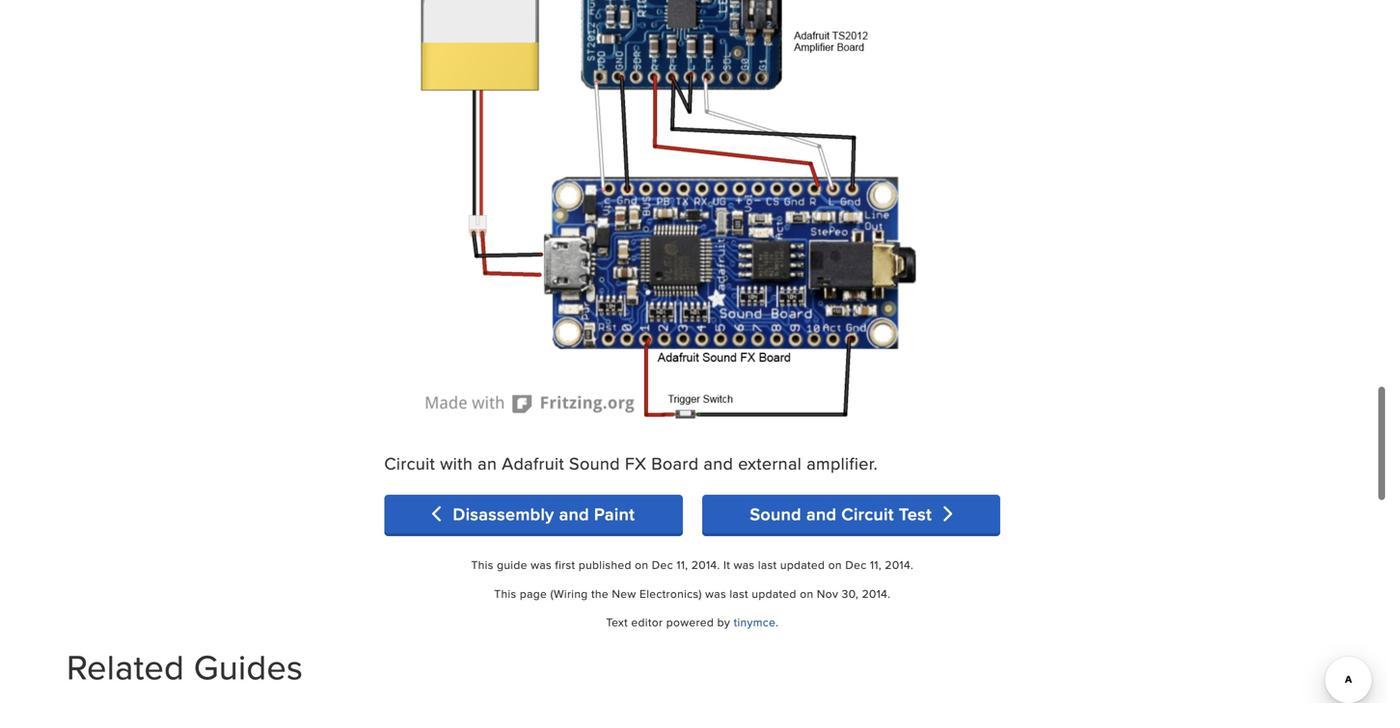 Task type: locate. For each thing, give the bounding box(es) containing it.
0 horizontal spatial was
[[531, 557, 552, 573]]

2014. right 30,
[[862, 585, 891, 602]]

0 vertical spatial last
[[758, 557, 777, 573]]

this left guide
[[471, 557, 494, 573]]

updated up the .
[[752, 585, 797, 602]]

last right it
[[758, 557, 777, 573]]

page content region containing disassembly and paint
[[384, 0, 1001, 643]]

0 vertical spatial this
[[471, 557, 494, 573]]

1 vertical spatial circuit
[[842, 502, 894, 527]]

2014.
[[692, 557, 720, 573], [885, 557, 914, 573], [862, 585, 891, 602]]

11, up this page (wiring the new electronics) was last updated on nov 30, 2014. in the bottom of the page
[[677, 557, 688, 573]]

on up new
[[635, 557, 649, 573]]

sound down "external"
[[750, 502, 802, 527]]

1 horizontal spatial and
[[704, 451, 734, 475]]

board
[[652, 451, 699, 475]]

last
[[758, 557, 777, 573], [730, 585, 749, 602]]

and left paint
[[559, 502, 590, 527]]

circuit left with
[[384, 451, 435, 475]]

sound and circuit test link
[[702, 495, 1001, 534]]

on left nov
[[800, 585, 814, 602]]

this left page
[[494, 585, 517, 602]]

external
[[738, 451, 802, 475]]

disassembly
[[453, 502, 554, 527]]

and right "board"
[[704, 451, 734, 475]]

an
[[478, 451, 497, 475]]

1 horizontal spatial dec
[[846, 557, 867, 573]]

circuit with an adafruit sound fx board and external amplifier.
[[384, 451, 878, 475]]

and
[[704, 451, 734, 475], [559, 502, 590, 527], [807, 502, 837, 527]]

new
[[612, 585, 636, 602]]

2 11, from the left
[[870, 557, 882, 573]]

circuit
[[384, 451, 435, 475], [842, 502, 894, 527]]

on
[[635, 557, 649, 573], [829, 557, 842, 573], [800, 585, 814, 602]]

chevron right image
[[937, 506, 953, 523]]

.
[[776, 614, 779, 631]]

1 vertical spatial sound
[[750, 502, 802, 527]]

and down amplifier.
[[807, 502, 837, 527]]

page content region containing circuit with an adafruit sound fx board and external amplifier.
[[384, 0, 1001, 476]]

(wiring
[[551, 585, 588, 602]]

1 horizontal spatial circuit
[[842, 502, 894, 527]]

0 horizontal spatial 11,
[[677, 557, 688, 573]]

2 horizontal spatial was
[[734, 557, 755, 573]]

0 vertical spatial sound
[[569, 451, 620, 475]]

dec up 30,
[[846, 557, 867, 573]]

0 horizontal spatial on
[[635, 557, 649, 573]]

1 horizontal spatial on
[[800, 585, 814, 602]]

circuit left test
[[842, 502, 894, 527]]

1 horizontal spatial 11,
[[870, 557, 882, 573]]

0 horizontal spatial and
[[559, 502, 590, 527]]

0 horizontal spatial dec
[[652, 557, 674, 573]]

0 horizontal spatial this
[[471, 557, 494, 573]]

it
[[724, 557, 731, 573]]

text editor powered by tinymce .
[[606, 614, 779, 631]]

1 vertical spatial this
[[494, 585, 517, 602]]

11,
[[677, 557, 688, 573], [870, 557, 882, 573]]

was up by
[[705, 585, 727, 602]]

was right it
[[734, 557, 755, 573]]

last down it
[[730, 585, 749, 602]]

1 horizontal spatial this
[[494, 585, 517, 602]]

2 horizontal spatial and
[[807, 502, 837, 527]]

this guide was first published on dec 11, 2014. it was last updated on dec 11, 2014.
[[471, 557, 914, 573]]

nov
[[817, 585, 839, 602]]

page content region
[[384, 0, 1001, 643], [384, 0, 1001, 476]]

sound left fx
[[569, 451, 620, 475]]

1 horizontal spatial was
[[705, 585, 727, 602]]

first
[[555, 557, 575, 573]]

guide
[[497, 557, 528, 573]]

this
[[471, 557, 494, 573], [494, 585, 517, 602]]

1 horizontal spatial sound
[[750, 502, 802, 527]]

dec
[[652, 557, 674, 573], [846, 557, 867, 573]]

updated
[[780, 557, 825, 573], [752, 585, 797, 602]]

tinymce link
[[734, 614, 776, 631]]

was left the 'first'
[[531, 557, 552, 573]]

on up nov
[[829, 557, 842, 573]]

and for sound and circuit test
[[807, 502, 837, 527]]

2 dec from the left
[[846, 557, 867, 573]]

text
[[606, 614, 628, 631]]

0 vertical spatial updated
[[780, 557, 825, 573]]

dec up 'electronics)'
[[652, 557, 674, 573]]

amplifier.
[[807, 451, 878, 475]]

sound
[[569, 451, 620, 475], [750, 502, 802, 527]]

updated up nov
[[780, 557, 825, 573]]

11, down sound and circuit test link
[[870, 557, 882, 573]]

was
[[531, 557, 552, 573], [734, 557, 755, 573], [705, 585, 727, 602]]

0 horizontal spatial circuit
[[384, 451, 435, 475]]

0 horizontal spatial last
[[730, 585, 749, 602]]



Task type: vqa. For each thing, say whether or not it's contained in the screenshot.
Ion
no



Task type: describe. For each thing, give the bounding box(es) containing it.
fx
[[625, 451, 647, 475]]

disassembly and paint
[[448, 502, 635, 527]]

disassembly and paint link
[[384, 495, 683, 534]]

with
[[440, 451, 473, 475]]

sound and circuit test
[[750, 502, 937, 527]]

1 dec from the left
[[652, 557, 674, 573]]

the
[[591, 585, 609, 602]]

related guides
[[67, 642, 303, 692]]

1 vertical spatial updated
[[752, 585, 797, 602]]

this for this guide was first published on dec 11, 2014. it was last updated on dec 11, 2014.
[[471, 557, 494, 573]]

1 vertical spatial last
[[730, 585, 749, 602]]

0 vertical spatial circuit
[[384, 451, 435, 475]]

1 horizontal spatial last
[[758, 557, 777, 573]]

by
[[718, 614, 731, 631]]

guides
[[194, 642, 303, 692]]

this for this page (wiring the new electronics) was last updated on nov 30, 2014.
[[494, 585, 517, 602]]

test
[[899, 502, 932, 527]]

powered
[[667, 614, 714, 631]]

paint
[[594, 502, 635, 527]]

and for disassembly and paint
[[559, 502, 590, 527]]

2014. down test
[[885, 557, 914, 573]]

related
[[67, 642, 184, 692]]

this page (wiring the new electronics) was last updated on nov 30, 2014.
[[494, 585, 891, 602]]

adafruit
[[502, 451, 565, 475]]

0 horizontal spatial sound
[[569, 451, 620, 475]]

30,
[[842, 585, 859, 602]]

chevron left image
[[432, 506, 448, 523]]

1 11, from the left
[[677, 557, 688, 573]]

components_blaster board ext amp_crop.png image
[[405, 0, 980, 432]]

tinymce
[[734, 614, 776, 631]]

published
[[579, 557, 632, 573]]

editor
[[631, 614, 663, 631]]

page
[[520, 585, 547, 602]]

electronics)
[[640, 585, 702, 602]]

2 horizontal spatial on
[[829, 557, 842, 573]]

2014. left it
[[692, 557, 720, 573]]



